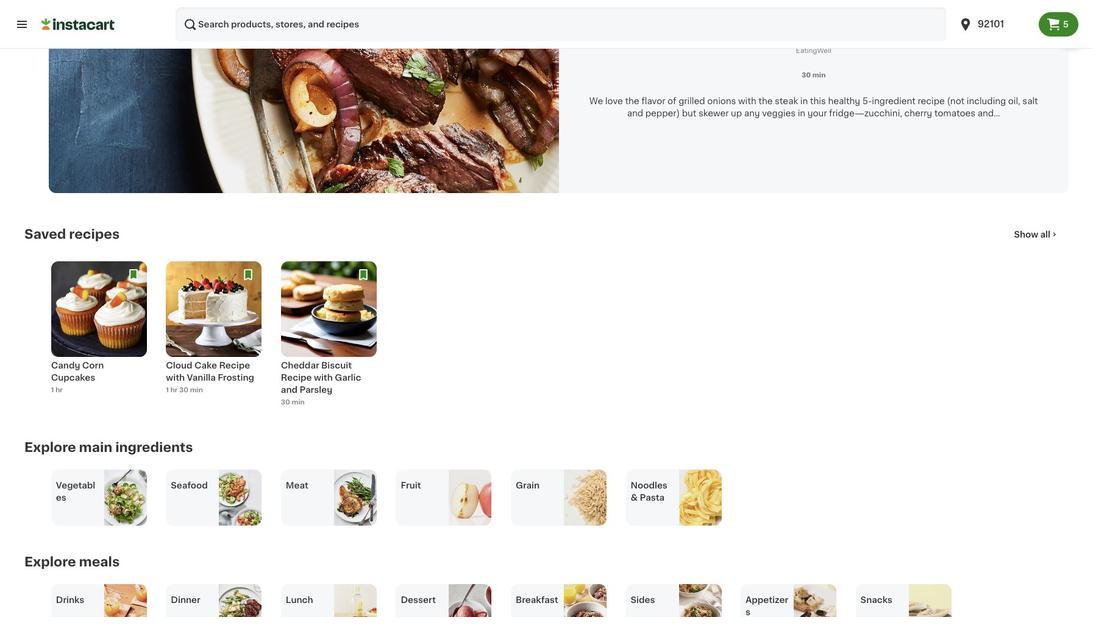 Task type: locate. For each thing, give the bounding box(es) containing it.
with up any
[[739, 97, 757, 105]]

explore left main
[[24, 441, 76, 454]]

and inside cheddar biscuit recipe with garlic and parsley
[[281, 386, 298, 394]]

oil,
[[1009, 97, 1021, 105]]

1 vertical spatial in
[[798, 109, 806, 117]]

2 vertical spatial 30
[[281, 399, 290, 406]]

1 for candy corn cupcakes
[[51, 387, 54, 393]]

saved
[[24, 228, 66, 241]]

0 vertical spatial recipe
[[219, 361, 250, 370]]

1 down cloud
[[166, 387, 169, 393]]

eatingwell image
[[802, 8, 826, 32]]

92101 button
[[951, 7, 1039, 41], [959, 7, 1032, 41]]

None search field
[[176, 7, 947, 41]]

meat
[[286, 482, 309, 490]]

recipe inside cloud cake recipe with vanilla frosting
[[219, 361, 250, 370]]

min down vanilla
[[190, 387, 203, 393]]

recipes
[[69, 228, 120, 241]]

in left your in the right of the page
[[798, 109, 806, 117]]

30 min inside item carousel region
[[802, 72, 826, 78]]

(not
[[948, 97, 965, 105]]

1 explore from the top
[[24, 441, 76, 454]]

candy
[[51, 361, 80, 370]]

fruit
[[401, 482, 421, 490]]

explore
[[24, 441, 76, 454], [24, 556, 76, 569]]

with down cloud
[[166, 374, 185, 382]]

1 horizontal spatial recipe
[[281, 374, 312, 382]]

with for cloud cake recipe with vanilla frosting
[[166, 374, 185, 382]]

explore up drinks
[[24, 556, 76, 569]]

30 down vanilla
[[179, 387, 188, 393]]

eatingwell
[[796, 47, 832, 54]]

ingredients
[[115, 441, 193, 454]]

onions
[[708, 97, 737, 105]]

cloud
[[166, 361, 192, 370]]

2 the from the left
[[759, 97, 773, 105]]

hr
[[56, 387, 63, 393], [171, 387, 178, 393]]

item carousel region
[[7, 0, 1086, 193]]

0 horizontal spatial 1
[[51, 387, 54, 393]]

1 the from the left
[[625, 97, 640, 105]]

pasta
[[640, 494, 665, 502]]

1 horizontal spatial the
[[759, 97, 773, 105]]

0 horizontal spatial with
[[166, 374, 185, 382]]

but
[[682, 109, 697, 117]]

1 horizontal spatial 30
[[281, 399, 290, 406]]

skewer
[[699, 109, 729, 117]]

recipe up frosting
[[219, 361, 250, 370]]

2 horizontal spatial min
[[813, 72, 826, 78]]

with inside cheddar biscuit recipe with garlic and parsley
[[314, 374, 333, 382]]

cherry
[[905, 109, 933, 117]]

30 min
[[802, 72, 826, 78], [281, 399, 305, 406]]

0 vertical spatial and
[[627, 109, 644, 117]]

2 hr from the left
[[171, 387, 178, 393]]

1 horizontal spatial and
[[627, 109, 644, 117]]

recipe
[[219, 361, 250, 370], [281, 374, 312, 382]]

with inside cloud cake recipe with vanilla frosting
[[166, 374, 185, 382]]

min down eatingwell
[[813, 72, 826, 78]]

cheddar
[[281, 361, 319, 370]]

30 inside item carousel region
[[802, 72, 811, 78]]

1 horizontal spatial recipe card group
[[166, 261, 262, 411]]

1 vertical spatial explore
[[24, 556, 76, 569]]

appetizer s
[[746, 596, 789, 617]]

and inside we love the flavor of grilled onions with the steak in this healthy 5-ingredient recipe (not including oil, salt and pepper) but skewer up any veggies in your fridge—zucchini, cherry tomatoes and...
[[627, 109, 644, 117]]

2 1 from the left
[[166, 387, 169, 393]]

1 down cupcakes
[[51, 387, 54, 393]]

breakfast link
[[511, 585, 607, 618]]

ingredient
[[872, 97, 916, 105]]

recipe for frosting
[[219, 361, 250, 370]]

2 recipe card group from the left
[[166, 261, 262, 411]]

1 vertical spatial 30 min
[[281, 399, 305, 406]]

0 horizontal spatial recipe card group
[[51, 261, 147, 411]]

vegetabl es
[[56, 482, 95, 502]]

min inside item carousel region
[[813, 72, 826, 78]]

hr down cloud
[[171, 387, 178, 393]]

explore for explore meals
[[24, 556, 76, 569]]

recipe inside cheddar biscuit recipe with garlic and parsley
[[281, 374, 312, 382]]

es
[[56, 494, 66, 502]]

in left this on the right top of the page
[[801, 97, 808, 105]]

0 vertical spatial min
[[813, 72, 826, 78]]

recipe card group containing candy corn cupcakes
[[51, 261, 147, 411]]

1 horizontal spatial with
[[314, 374, 333, 382]]

and...
[[978, 109, 1001, 117]]

30 min down parsley
[[281, 399, 305, 406]]

1 vertical spatial recipe
[[281, 374, 312, 382]]

1 recipe card group from the left
[[51, 261, 147, 411]]

2 horizontal spatial recipe card group
[[281, 261, 377, 411]]

1
[[51, 387, 54, 393], [166, 387, 169, 393]]

the up veggies
[[759, 97, 773, 105]]

healthy
[[829, 97, 861, 105]]

0 horizontal spatial hr
[[56, 387, 63, 393]]

2 horizontal spatial with
[[739, 97, 757, 105]]

30
[[802, 72, 811, 78], [179, 387, 188, 393], [281, 399, 290, 406]]

0 horizontal spatial 30 min
[[281, 399, 305, 406]]

snacks link
[[856, 585, 952, 618]]

appetizer s link
[[741, 585, 837, 618]]

2 explore from the top
[[24, 556, 76, 569]]

vegetabl
[[56, 482, 95, 490]]

hr for cloud cake recipe with vanilla frosting
[[171, 387, 178, 393]]

0 horizontal spatial the
[[625, 97, 640, 105]]

recipe for and
[[281, 374, 312, 382]]

1 horizontal spatial 1
[[166, 387, 169, 393]]

1 horizontal spatial min
[[292, 399, 305, 406]]

grilled
[[679, 97, 706, 105]]

noodles
[[631, 482, 668, 490]]

1 hr from the left
[[56, 387, 63, 393]]

dessert
[[401, 596, 436, 605]]

92101
[[978, 20, 1005, 29]]

1 1 from the left
[[51, 387, 54, 393]]

and down cheddar
[[281, 386, 298, 394]]

0 horizontal spatial recipe
[[219, 361, 250, 370]]

0 vertical spatial 30 min
[[802, 72, 826, 78]]

noodles & pasta
[[631, 482, 668, 502]]

recipe card group
[[51, 261, 147, 411], [166, 261, 262, 411], [281, 261, 377, 411]]

1 horizontal spatial 30 min
[[802, 72, 826, 78]]

we love the flavor of grilled onions with the steak in this healthy 5-ingredient recipe (not including oil, salt and pepper) but skewer up any veggies in your fridge—zucchini, cherry tomatoes and...
[[590, 97, 1039, 117]]

biscuit
[[321, 361, 352, 370]]

0 horizontal spatial and
[[281, 386, 298, 394]]

dinner
[[171, 596, 201, 605]]

and down flavor
[[627, 109, 644, 117]]

1 vertical spatial min
[[190, 387, 203, 393]]

the right love
[[625, 97, 640, 105]]

0 horizontal spatial 30
[[179, 387, 188, 393]]

the
[[625, 97, 640, 105], [759, 97, 773, 105]]

recipe down cheddar
[[281, 374, 312, 382]]

with inside we love the flavor of grilled onions with the steak in this healthy 5-ingredient recipe (not including oil, salt and pepper) but skewer up any veggies in your fridge—zucchini, cherry tomatoes and...
[[739, 97, 757, 105]]

1 vertical spatial and
[[281, 386, 298, 394]]

30 down eatingwell
[[802, 72, 811, 78]]

min
[[813, 72, 826, 78], [190, 387, 203, 393], [292, 399, 305, 406]]

meals
[[79, 556, 120, 569]]

30 min down eatingwell
[[802, 72, 826, 78]]

garlic
[[335, 374, 361, 382]]

hr down cupcakes
[[56, 387, 63, 393]]

30 down cheddar
[[281, 399, 290, 406]]

1 horizontal spatial hr
[[171, 387, 178, 393]]

0 vertical spatial in
[[801, 97, 808, 105]]

0 vertical spatial 30
[[802, 72, 811, 78]]

0 vertical spatial explore
[[24, 441, 76, 454]]

s
[[746, 608, 751, 617]]

2 92101 button from the left
[[959, 7, 1032, 41]]

5
[[1064, 20, 1069, 29]]

3 recipe card group from the left
[[281, 261, 377, 411]]

with
[[739, 97, 757, 105], [166, 374, 185, 382], [314, 374, 333, 382]]

this
[[811, 97, 826, 105]]

min down parsley
[[292, 399, 305, 406]]

dinner link
[[166, 585, 262, 618]]

including
[[967, 97, 1007, 105]]

vegetabl es link
[[51, 470, 147, 526]]

and
[[627, 109, 644, 117], [281, 386, 298, 394]]

2 horizontal spatial 30
[[802, 72, 811, 78]]

with up parsley
[[314, 374, 333, 382]]

appetizer
[[746, 596, 789, 605]]



Task type: vqa. For each thing, say whether or not it's contained in the screenshot.
$ 18 03
no



Task type: describe. For each thing, give the bounding box(es) containing it.
5-
[[863, 97, 872, 105]]

show all link
[[1015, 228, 1060, 241]]

cheddar biscuit recipe with garlic and parsley
[[281, 361, 361, 394]]

grain link
[[511, 470, 607, 526]]

meat link
[[281, 470, 377, 526]]

0 horizontal spatial min
[[190, 387, 203, 393]]

parsley
[[300, 386, 333, 394]]

show all
[[1015, 230, 1051, 239]]

cupcakes
[[51, 374, 95, 382]]

lunch link
[[281, 585, 377, 618]]

recipe card group containing cheddar biscuit recipe with garlic and parsley
[[281, 261, 377, 411]]

saved recipes
[[24, 228, 120, 241]]

explore meals
[[24, 556, 120, 569]]

grain
[[516, 482, 540, 490]]

frosting
[[218, 374, 254, 382]]

recipe card group containing cloud cake recipe with vanilla frosting
[[166, 261, 262, 411]]

2 vertical spatial min
[[292, 399, 305, 406]]

seafood
[[171, 482, 208, 490]]

sides link
[[626, 585, 722, 618]]

Search field
[[176, 7, 947, 41]]

all
[[1041, 230, 1051, 239]]

lunch
[[286, 596, 313, 605]]

1 hr 30 min
[[166, 387, 203, 393]]

your
[[808, 109, 827, 117]]

of
[[668, 97, 677, 105]]

30 min inside recipe card group
[[281, 399, 305, 406]]

saved recipes link
[[24, 227, 120, 242]]

1 for cloud cake recipe with vanilla frosting
[[166, 387, 169, 393]]

veggies
[[763, 109, 796, 117]]

drinks
[[56, 596, 84, 605]]

&
[[631, 494, 638, 502]]

cake
[[195, 361, 217, 370]]

with for cheddar biscuit recipe with garlic and parsley
[[314, 374, 333, 382]]

noodles & pasta link
[[626, 470, 722, 526]]

candy corn cupcakes
[[51, 361, 104, 382]]

dessert link
[[396, 585, 492, 618]]

recipe
[[918, 97, 945, 105]]

salt
[[1023, 97, 1039, 105]]

corn
[[82, 361, 104, 370]]

flavor
[[642, 97, 666, 105]]

fruit link
[[396, 470, 492, 526]]

explore main ingredients
[[24, 441, 193, 454]]

snacks
[[861, 596, 893, 605]]

vanilla
[[187, 374, 216, 382]]

seafood link
[[166, 470, 262, 526]]

show
[[1015, 230, 1039, 239]]

pepper)
[[646, 109, 680, 117]]

1 vertical spatial 30
[[179, 387, 188, 393]]

steak
[[775, 97, 799, 105]]

breakfast
[[516, 596, 559, 605]]

any
[[745, 109, 760, 117]]

1 hr
[[51, 387, 63, 393]]

fridge—zucchini,
[[830, 109, 903, 117]]

1 92101 button from the left
[[951, 7, 1039, 41]]

we
[[590, 97, 603, 105]]

tomatoes
[[935, 109, 976, 117]]

cloud cake recipe with vanilla frosting
[[166, 361, 254, 382]]

love
[[606, 97, 623, 105]]

hr for candy corn cupcakes
[[56, 387, 63, 393]]

instacart logo image
[[41, 17, 115, 32]]

up
[[731, 109, 742, 117]]

main
[[79, 441, 112, 454]]

drinks link
[[51, 585, 147, 618]]

sides
[[631, 596, 655, 605]]

explore for explore main ingredients
[[24, 441, 76, 454]]

5 button
[[1039, 12, 1079, 37]]



